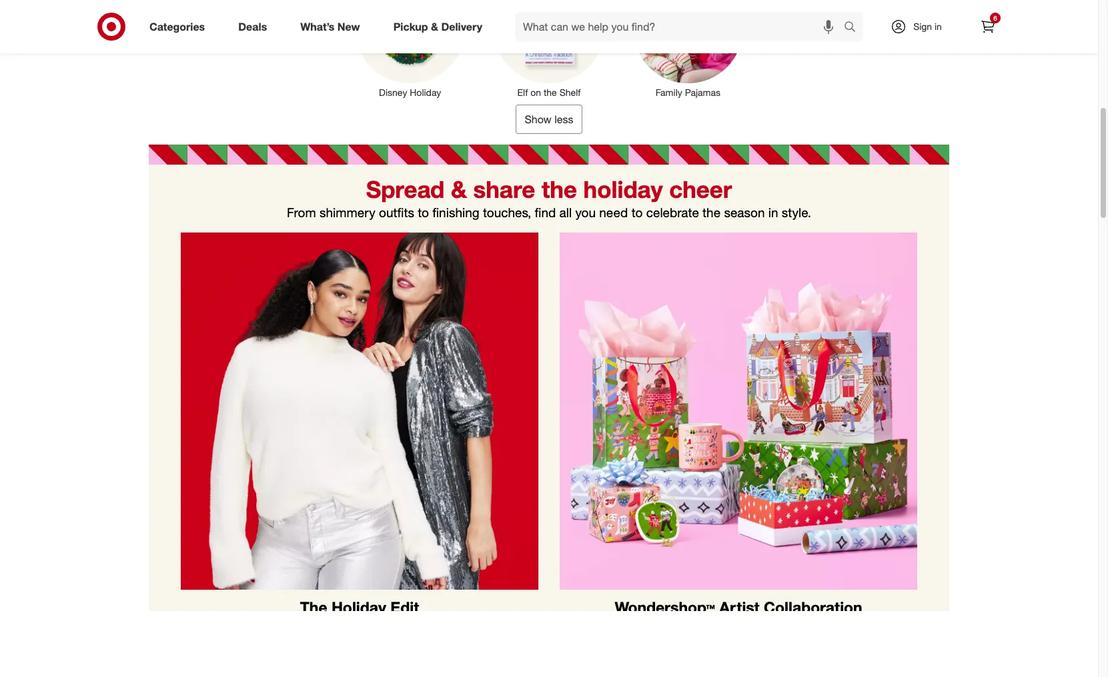 Task type: locate. For each thing, give the bounding box(es) containing it.
explore
[[561, 618, 591, 629]]

inspired
[[626, 618, 657, 629]]

1 horizontal spatial holiday
[[410, 86, 441, 98]]

categories link
[[138, 12, 222, 41]]

&
[[431, 20, 438, 33], [451, 175, 467, 203]]

1 vertical spatial &
[[451, 175, 467, 203]]

looks
[[368, 618, 390, 629]]

the
[[544, 86, 557, 98], [542, 175, 577, 203], [703, 205, 721, 220]]

to right need
[[632, 205, 643, 220]]

new
[[338, 20, 360, 33]]

categories
[[149, 20, 205, 33]]

sign in link
[[879, 12, 963, 41]]

for
[[392, 618, 403, 629]]

what's new link
[[289, 12, 377, 41]]

,
[[721, 618, 724, 629]]

in right sign
[[935, 21, 942, 32]]

delivery
[[441, 20, 482, 33]]

& for delivery
[[431, 20, 438, 33]]

the right on at left top
[[544, 86, 557, 98]]

1 horizontal spatial to
[[632, 205, 643, 220]]

disney
[[379, 86, 407, 98]]

0 horizontal spatial holiday
[[332, 598, 386, 617]]

to right outfits
[[418, 205, 429, 220]]

& up finishing
[[451, 175, 467, 203]]

holiday inside the holiday edit shine in our top-10 women's looks for sparkle season.
[[332, 598, 386, 617]]

you
[[575, 205, 596, 220]]

in inside the holiday edit shine in our top-10 women's looks for sparkle season.
[[276, 618, 283, 629]]

share
[[473, 175, 535, 203]]

0 horizontal spatial &
[[431, 20, 438, 33]]

all
[[559, 205, 572, 220]]

holiday
[[410, 86, 441, 98], [332, 598, 386, 617]]

in left the style.
[[768, 205, 778, 220]]

2 vertical spatial in
[[276, 618, 283, 629]]

from left $5
[[688, 618, 709, 629]]

0 horizontal spatial in
[[276, 618, 283, 629]]

1 vertical spatial in
[[768, 205, 778, 220]]

disney holiday link
[[346, 0, 474, 99]]

& right pickup
[[431, 20, 438, 33]]

less
[[555, 113, 573, 126]]

10
[[318, 618, 329, 629]]

the down cheer
[[703, 205, 721, 220]]

in inside "spread & share the holiday cheer from shimmery outfits to finishing touches, find all you need to celebrate the season in style."
[[768, 205, 778, 220]]

different
[[826, 618, 858, 629]]

in left our
[[276, 618, 283, 629]]

1 vertical spatial the
[[542, 175, 577, 203]]

holiday inside disney holiday link
[[410, 86, 441, 98]]

from
[[688, 618, 709, 629], [805, 618, 824, 629]]

elf on the shelf link
[[485, 0, 613, 99]]

0 vertical spatial &
[[431, 20, 438, 33]]

the holiday edit shine in our top-10 women's looks for sparkle season.
[[251, 598, 468, 629]]

1 vertical spatial holiday
[[332, 598, 386, 617]]

show less button
[[516, 105, 582, 134]]

What can we help you find? suggestions appear below search field
[[515, 12, 847, 41]]

family
[[656, 86, 682, 98]]

0 horizontal spatial from
[[688, 618, 709, 629]]

& inside "spread & share the holiday cheer from shimmery outfits to finishing touches, find all you need to celebrate the season in style."
[[451, 175, 467, 203]]

1 horizontal spatial &
[[451, 175, 467, 203]]

pickup
[[393, 20, 428, 33]]

wondershop™ artist collaboration explore holiday-inspired pieces from $5 , designed by artists from different backgrounds.
[[561, 598, 916, 629]]

deals
[[238, 20, 267, 33]]

holiday right disney
[[410, 86, 441, 98]]

find
[[535, 205, 556, 220]]

holiday up women's
[[332, 598, 386, 617]]

backgrounds.
[[861, 618, 916, 629]]

0 vertical spatial holiday
[[410, 86, 441, 98]]

to
[[418, 205, 429, 220], [632, 205, 643, 220]]

deals link
[[227, 12, 284, 41]]

celebrate
[[646, 205, 699, 220]]

in
[[935, 21, 942, 32], [768, 205, 778, 220], [276, 618, 283, 629]]

season.
[[437, 618, 468, 629]]

pickup & delivery link
[[382, 12, 499, 41]]

artist
[[719, 598, 760, 617]]

0 vertical spatial in
[[935, 21, 942, 32]]

pickup & delivery
[[393, 20, 482, 33]]

from down collaboration
[[805, 618, 824, 629]]

finishing
[[433, 205, 479, 220]]

women's
[[331, 618, 366, 629]]

1 horizontal spatial in
[[768, 205, 778, 220]]

the up all
[[542, 175, 577, 203]]

1 horizontal spatial from
[[805, 618, 824, 629]]

0 horizontal spatial to
[[418, 205, 429, 220]]

2 to from the left
[[632, 205, 643, 220]]



Task type: describe. For each thing, give the bounding box(es) containing it.
what's
[[300, 20, 335, 33]]

$5
[[712, 618, 721, 629]]

show less
[[525, 113, 573, 126]]

2 vertical spatial the
[[703, 205, 721, 220]]

top-
[[302, 618, 318, 629]]

6
[[994, 14, 997, 22]]

season
[[724, 205, 765, 220]]

elf
[[517, 86, 528, 98]]

spread & share the holiday cheer from shimmery outfits to finishing touches, find all you need to celebrate the season in style.
[[287, 175, 811, 220]]

show
[[525, 113, 552, 126]]

our
[[286, 618, 299, 629]]

the
[[300, 598, 327, 617]]

2 horizontal spatial in
[[935, 21, 942, 32]]

outfits
[[379, 205, 414, 220]]

from
[[287, 205, 316, 220]]

spread
[[366, 175, 445, 203]]

sign
[[914, 21, 932, 32]]

elf on the shelf
[[517, 86, 581, 98]]

wondershop™
[[615, 598, 715, 617]]

& for share
[[451, 175, 467, 203]]

collaboration
[[764, 598, 862, 617]]

designed
[[727, 618, 763, 629]]

holiday for the
[[332, 598, 386, 617]]

on
[[531, 86, 541, 98]]

6 link
[[973, 12, 1003, 41]]

search button
[[838, 12, 870, 44]]

need
[[599, 205, 628, 220]]

pajamas
[[685, 86, 721, 98]]

holiday
[[584, 175, 663, 203]]

family pajamas
[[656, 86, 721, 98]]

1 from from the left
[[688, 618, 709, 629]]

disney holiday
[[379, 86, 441, 98]]

0 vertical spatial the
[[544, 86, 557, 98]]

touches,
[[483, 205, 531, 220]]

shelf
[[560, 86, 581, 98]]

what's new
[[300, 20, 360, 33]]

holiday-
[[594, 618, 626, 629]]

shine
[[251, 618, 274, 629]]

shimmery
[[320, 205, 375, 220]]

pieces
[[660, 618, 686, 629]]

family pajamas link
[[624, 0, 752, 99]]

sparkle
[[405, 618, 434, 629]]

sign in
[[914, 21, 942, 32]]

holiday for disney
[[410, 86, 441, 98]]

style.
[[782, 205, 811, 220]]

cheer
[[669, 175, 732, 203]]

by
[[766, 618, 776, 629]]

2 from from the left
[[805, 618, 824, 629]]

1 to from the left
[[418, 205, 429, 220]]

edit
[[390, 598, 419, 617]]

artists
[[778, 618, 803, 629]]

search
[[838, 21, 870, 34]]



Task type: vqa. For each thing, say whether or not it's contained in the screenshot.
& within Spread & share the holiday cheer From shimmery outfits to finishing touches, find all you need to celebrate the season in style.
yes



